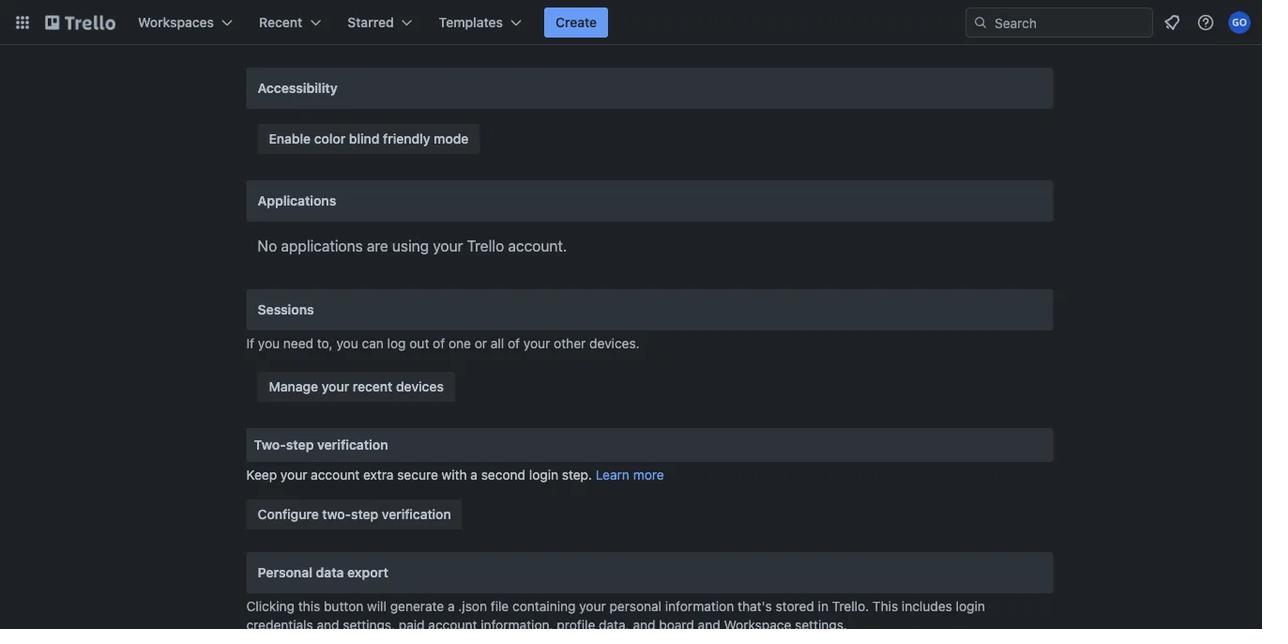 Task type: vqa. For each thing, say whether or not it's contained in the screenshot.
login
yes



Task type: describe. For each thing, give the bounding box(es) containing it.
trello.
[[833, 599, 869, 614]]

devices.
[[590, 336, 640, 351]]

no applications are using your trello account.
[[258, 237, 567, 255]]

this
[[873, 599, 899, 614]]

primary element
[[0, 0, 1263, 45]]

clicking
[[246, 599, 295, 614]]

0 notifications image
[[1161, 11, 1184, 34]]

profile
[[557, 617, 596, 629]]

0 vertical spatial a
[[471, 467, 478, 483]]

information,
[[481, 617, 554, 629]]

account.
[[508, 237, 567, 255]]

stored
[[776, 599, 815, 614]]

two-
[[254, 437, 286, 453]]

0 vertical spatial verification
[[317, 437, 388, 453]]

information
[[666, 599, 734, 614]]

manage your recent devices
[[269, 379, 444, 394]]

your right using
[[433, 237, 463, 255]]

one
[[449, 336, 471, 351]]

Search field
[[989, 8, 1153, 37]]

devices
[[396, 379, 444, 394]]

personal data export
[[258, 565, 389, 580]]

manage
[[269, 379, 318, 394]]

3 and from the left
[[698, 617, 721, 629]]

using
[[392, 237, 429, 255]]

applications
[[281, 237, 363, 255]]

two-step verification
[[254, 437, 388, 453]]

button
[[324, 599, 364, 614]]

clicking this button will generate a .json file containing your personal information that's stored in trello. this includes login credentials and settings, paid account information, profile data, and board and workspace settings.
[[246, 599, 986, 629]]

this
[[298, 599, 320, 614]]

step.
[[562, 467, 592, 483]]

trello
[[467, 237, 504, 255]]

your right keep
[[281, 467, 307, 483]]

1 you from the left
[[258, 336, 280, 351]]

export
[[348, 565, 389, 580]]

in
[[818, 599, 829, 614]]

applications
[[258, 193, 336, 208]]

no
[[258, 237, 277, 255]]

more
[[633, 467, 664, 483]]

includes
[[902, 599, 953, 614]]

learn
[[596, 467, 630, 483]]

if you need to, you can log out of one or all of your other devices.
[[246, 336, 640, 351]]

accessibility
[[258, 80, 338, 96]]

manage your recent devices link
[[258, 372, 455, 402]]

1 of from the left
[[433, 336, 445, 351]]

blind
[[349, 131, 380, 146]]

a inside clicking this button will generate a .json file containing your personal information that's stored in trello. this includes login credentials and settings, paid account information, profile data, and board and workspace settings.
[[448, 599, 455, 614]]

sessions
[[258, 302, 314, 317]]

that's
[[738, 599, 772, 614]]

open information menu image
[[1197, 13, 1216, 32]]

mode
[[434, 131, 469, 146]]

configure two-step verification
[[258, 507, 451, 522]]

generate
[[390, 599, 444, 614]]

your inside clicking this button will generate a .json file containing your personal information that's stored in trello. this includes login credentials and settings, paid account information, profile data, and board and workspace settings.
[[579, 599, 606, 614]]

learn more link
[[596, 467, 664, 483]]

two-
[[322, 507, 351, 522]]

create button
[[545, 8, 609, 38]]

second
[[481, 467, 526, 483]]

1 and from the left
[[317, 617, 339, 629]]

containing
[[513, 599, 576, 614]]

workspaces
[[138, 15, 214, 30]]

or
[[475, 336, 487, 351]]

your left other
[[524, 336, 550, 351]]

data
[[316, 565, 344, 580]]



Task type: locate. For each thing, give the bounding box(es) containing it.
workspaces button
[[127, 8, 244, 38]]

your up profile
[[579, 599, 606, 614]]

account inside clicking this button will generate a .json file containing your personal information that's stored in trello. this includes login credentials and settings, paid account information, profile data, and board and workspace settings.
[[429, 617, 477, 629]]

gary orlando (garyorlando) image
[[1229, 11, 1252, 34]]

to,
[[317, 336, 333, 351]]

need
[[283, 336, 314, 351]]

credentials
[[246, 617, 313, 629]]

verification up extra
[[317, 437, 388, 453]]

a right with at the left bottom of page
[[471, 467, 478, 483]]

.json
[[459, 599, 487, 614]]

enable color blind friendly mode
[[269, 131, 469, 146]]

1 horizontal spatial of
[[508, 336, 520, 351]]

enable color blind friendly mode link
[[258, 124, 480, 154]]

0 horizontal spatial a
[[448, 599, 455, 614]]

can
[[362, 336, 384, 351]]

1 horizontal spatial account
[[429, 617, 477, 629]]

log
[[387, 336, 406, 351]]

2 and from the left
[[633, 617, 656, 629]]

0 horizontal spatial and
[[317, 617, 339, 629]]

extra
[[363, 467, 394, 483]]

1 vertical spatial verification
[[382, 507, 451, 522]]

board
[[659, 617, 695, 629]]

are
[[367, 237, 388, 255]]

friendly
[[383, 131, 430, 146]]

a
[[471, 467, 478, 483], [448, 599, 455, 614]]

all
[[491, 336, 504, 351]]

of
[[433, 336, 445, 351], [508, 336, 520, 351]]

login
[[529, 467, 559, 483], [956, 599, 986, 614]]

keep your account extra secure with a second login step. learn more
[[246, 467, 664, 483]]

file
[[491, 599, 509, 614]]

back to home image
[[45, 8, 115, 38]]

and down button
[[317, 617, 339, 629]]

1 horizontal spatial a
[[471, 467, 478, 483]]

login left step.
[[529, 467, 559, 483]]

workspace
[[724, 617, 792, 629]]

your left the "recent"
[[322, 379, 349, 394]]

1 vertical spatial login
[[956, 599, 986, 614]]

templates button
[[428, 8, 533, 38]]

and
[[317, 617, 339, 629], [633, 617, 656, 629], [698, 617, 721, 629]]

and down "personal"
[[633, 617, 656, 629]]

1 vertical spatial step
[[351, 507, 379, 522]]

0 vertical spatial account
[[311, 467, 360, 483]]

2 of from the left
[[508, 336, 520, 351]]

0 vertical spatial step
[[286, 437, 314, 453]]

step
[[286, 437, 314, 453], [351, 507, 379, 522]]

0 horizontal spatial account
[[311, 467, 360, 483]]

configure
[[258, 507, 319, 522]]

1 horizontal spatial step
[[351, 507, 379, 522]]

step down extra
[[351, 507, 379, 522]]

your
[[433, 237, 463, 255], [524, 336, 550, 351], [322, 379, 349, 394], [281, 467, 307, 483], [579, 599, 606, 614]]

recent
[[259, 15, 303, 30]]

1 vertical spatial a
[[448, 599, 455, 614]]

account
[[311, 467, 360, 483], [429, 617, 477, 629]]

0 vertical spatial login
[[529, 467, 559, 483]]

personal
[[610, 599, 662, 614]]

starred button
[[336, 8, 424, 38]]

if
[[246, 336, 254, 351]]

and down information
[[698, 617, 721, 629]]

color
[[314, 131, 346, 146]]

out
[[410, 336, 429, 351]]

verification down secure
[[382, 507, 451, 522]]

1 vertical spatial account
[[429, 617, 477, 629]]

1 horizontal spatial login
[[956, 599, 986, 614]]

personal
[[258, 565, 313, 580]]

1 horizontal spatial and
[[633, 617, 656, 629]]

recent
[[353, 379, 393, 394]]

0 horizontal spatial login
[[529, 467, 559, 483]]

account down .json
[[429, 617, 477, 629]]

create
[[556, 15, 597, 30]]

starred
[[348, 15, 394, 30]]

of right out
[[433, 336, 445, 351]]

2 you from the left
[[337, 336, 358, 351]]

search image
[[974, 15, 989, 30]]

enable
[[269, 131, 311, 146]]

you right if
[[258, 336, 280, 351]]

account down two-step verification
[[311, 467, 360, 483]]

secure
[[397, 467, 438, 483]]

login inside clicking this button will generate a .json file containing your personal information that's stored in trello. this includes login credentials and settings, paid account information, profile data, and board and workspace settings.
[[956, 599, 986, 614]]

verification
[[317, 437, 388, 453], [382, 507, 451, 522]]

with
[[442, 467, 467, 483]]

templates
[[439, 15, 503, 30]]

you
[[258, 336, 280, 351], [337, 336, 358, 351]]

settings,
[[343, 617, 395, 629]]

data,
[[599, 617, 630, 629]]

keep
[[246, 467, 277, 483]]

a left .json
[[448, 599, 455, 614]]

settings.
[[795, 617, 848, 629]]

of right all
[[508, 336, 520, 351]]

login right includes
[[956, 599, 986, 614]]

will
[[367, 599, 387, 614]]

2 horizontal spatial and
[[698, 617, 721, 629]]

configure two-step verification link
[[246, 499, 463, 530]]

paid
[[399, 617, 425, 629]]

0 horizontal spatial you
[[258, 336, 280, 351]]

you right to,
[[337, 336, 358, 351]]

0 horizontal spatial step
[[286, 437, 314, 453]]

step down 'manage'
[[286, 437, 314, 453]]

1 horizontal spatial you
[[337, 336, 358, 351]]

other
[[554, 336, 586, 351]]

0 horizontal spatial of
[[433, 336, 445, 351]]

recent button
[[248, 8, 333, 38]]



